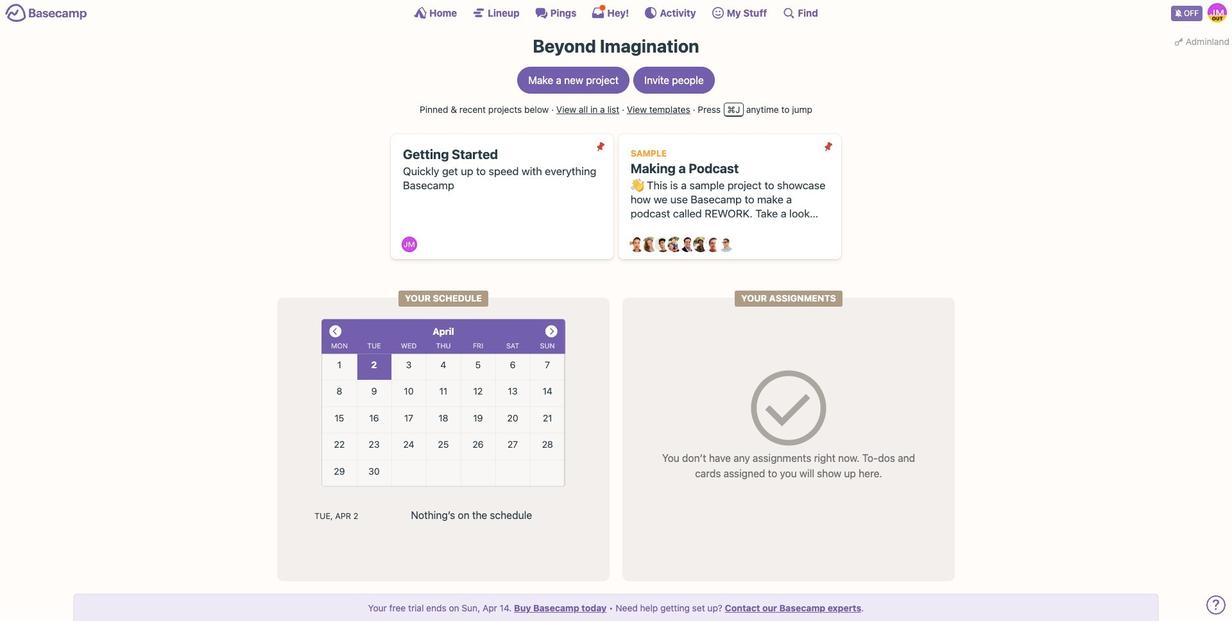Task type: locate. For each thing, give the bounding box(es) containing it.
jennifer young image
[[668, 237, 683, 253]]

0 horizontal spatial jer mill image
[[402, 237, 418, 253]]

victor cooper image
[[719, 237, 734, 253]]

jer mill image
[[1208, 3, 1228, 22], [402, 237, 418, 253]]

keyboard shortcut: ⌘ + / image
[[783, 6, 796, 19]]

josh fiske image
[[681, 237, 696, 253]]

0 vertical spatial jer mill image
[[1208, 3, 1228, 22]]

main element
[[0, 0, 1233, 25]]

steve marsh image
[[706, 237, 721, 253]]

jared davis image
[[655, 237, 671, 253]]

cheryl walters image
[[643, 237, 658, 253]]

nicole katz image
[[693, 237, 709, 253]]



Task type: describe. For each thing, give the bounding box(es) containing it.
switch accounts image
[[5, 3, 87, 23]]

1 horizontal spatial jer mill image
[[1208, 3, 1228, 22]]

1 vertical spatial jer mill image
[[402, 237, 418, 253]]

annie bryan image
[[630, 237, 645, 253]]



Task type: vqa. For each thing, say whether or not it's contained in the screenshot.
Burton within Weekly Report Tim Burton • Nov 20 —           This message board will serve as a place to ask questions
no



